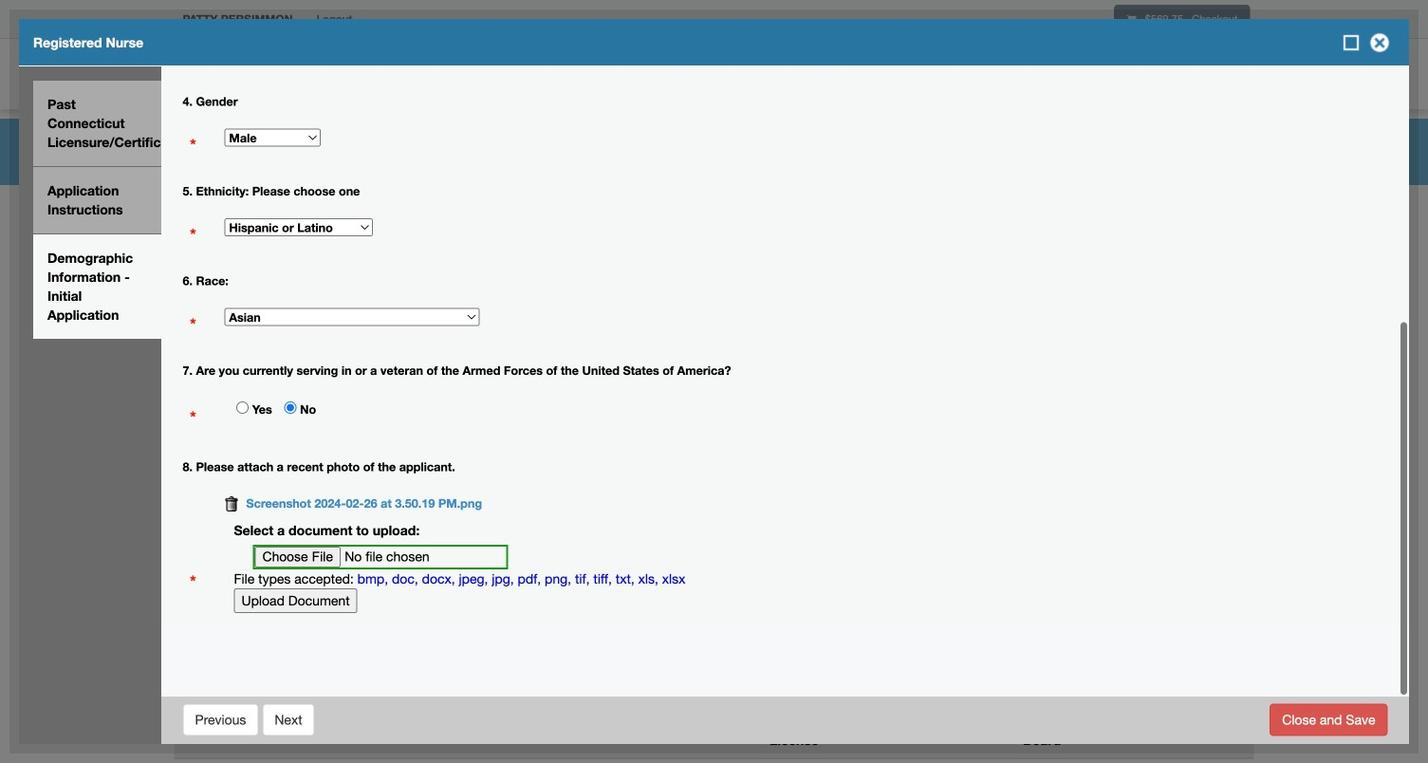 Task type: locate. For each thing, give the bounding box(es) containing it.
None radio
[[236, 402, 249, 414], [284, 402, 297, 414], [236, 402, 249, 414], [284, 402, 297, 414]]

None button
[[183, 704, 259, 736], [262, 704, 315, 736], [1270, 704, 1388, 736], [183, 704, 259, 736], [262, 704, 315, 736], [1270, 704, 1388, 736]]

close window image
[[1365, 28, 1396, 58]]

<b><center>state of connecticut<br>
 online elicense website</center></b> image
[[173, 43, 400, 74]]



Task type: vqa. For each thing, say whether or not it's contained in the screenshot.
the Maximize/Minimize image
yes



Task type: describe. For each thing, give the bounding box(es) containing it.
remove this document image
[[224, 497, 240, 512]]

maximize/minimize image
[[1343, 33, 1362, 52]]



